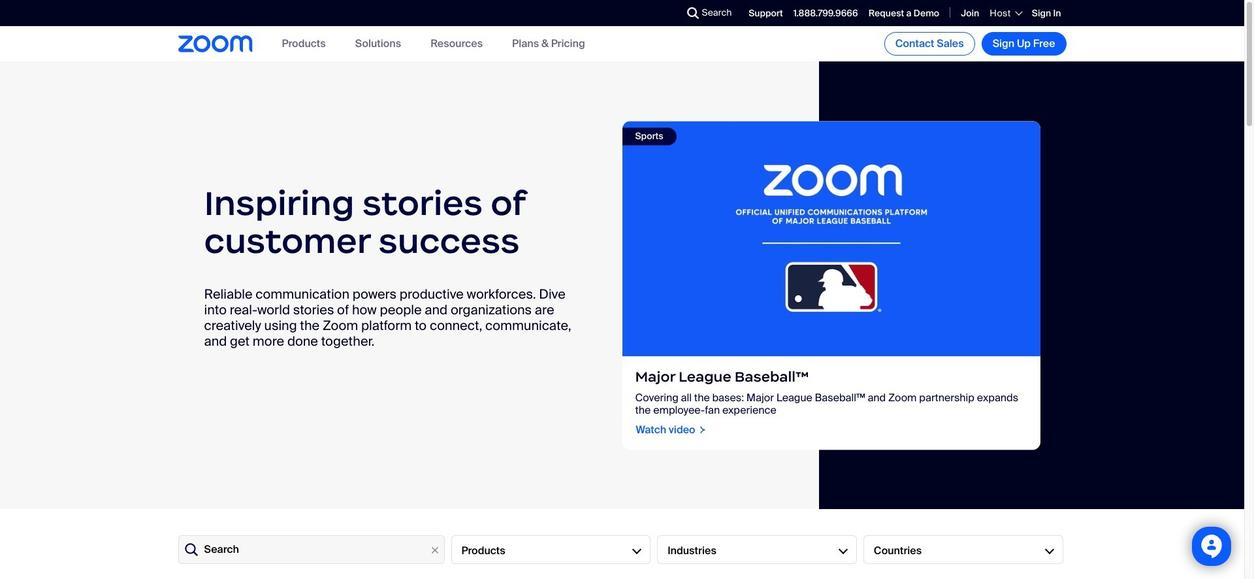 Task type: vqa. For each thing, say whether or not it's contained in the screenshot.
Clear Search icon
yes



Task type: locate. For each thing, give the bounding box(es) containing it.
search image
[[687, 7, 699, 19]]

None search field
[[640, 3, 691, 24]]

None text field
[[178, 535, 445, 564]]

main content
[[0, 61, 1245, 579]]



Task type: describe. For each thing, give the bounding box(es) containing it.
zoom logo image
[[178, 35, 253, 52]]

clear search image
[[428, 543, 442, 558]]

major league baseball™ image
[[623, 121, 1041, 356]]

search image
[[687, 7, 699, 19]]



